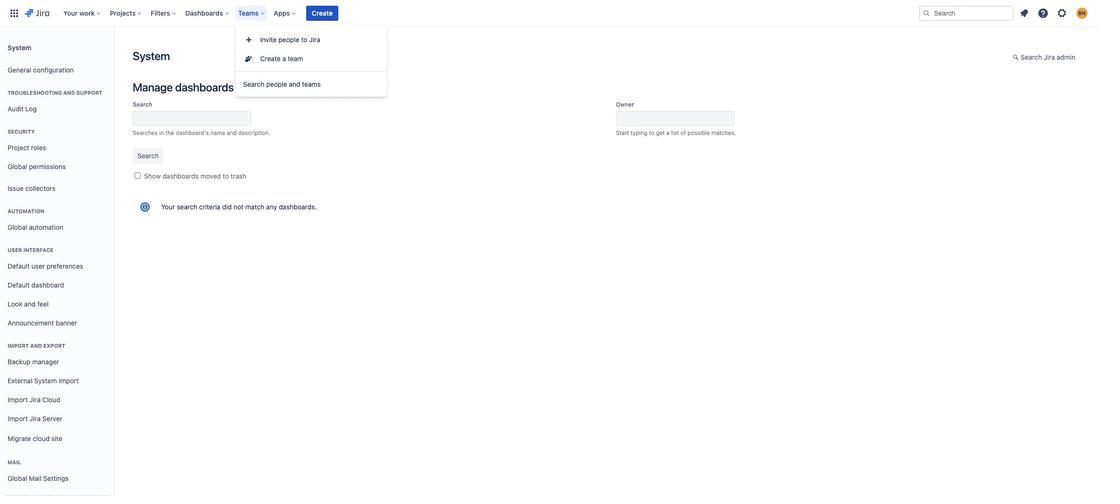 Task type: locate. For each thing, give the bounding box(es) containing it.
system up general
[[8, 43, 31, 51]]

projects
[[110, 9, 136, 17]]

1 vertical spatial global
[[8, 223, 27, 231]]

global inside security group
[[8, 162, 27, 170]]

1 vertical spatial create
[[260, 55, 281, 63]]

0 horizontal spatial create
[[260, 55, 281, 63]]

2 default from the top
[[8, 281, 30, 289]]

0 vertical spatial to
[[301, 36, 307, 44]]

your left the work
[[63, 9, 78, 17]]

did
[[222, 203, 232, 211]]

default for default user preferences
[[8, 262, 30, 270]]

general configuration link
[[4, 61, 110, 80]]

1 horizontal spatial system
[[34, 377, 57, 385]]

0 vertical spatial create
[[312, 9, 333, 17]]

filters
[[151, 9, 170, 17]]

mail left settings
[[29, 474, 41, 482]]

a left list
[[667, 129, 670, 137]]

your
[[63, 9, 78, 17], [161, 203, 175, 211]]

2 horizontal spatial to
[[649, 129, 655, 137]]

2 horizontal spatial system
[[133, 49, 170, 63]]

team
[[288, 55, 303, 63]]

description.
[[238, 129, 270, 137]]

jira left server
[[29, 415, 41, 423]]

search people and teams
[[243, 80, 321, 88]]

projects button
[[107, 5, 145, 21]]

global for global automation
[[8, 223, 27, 231]]

system down manager
[[34, 377, 57, 385]]

people up team
[[279, 36, 299, 44]]

migrate cloud site
[[8, 434, 62, 443]]

banner
[[0, 0, 1099, 27]]

1 horizontal spatial a
[[667, 129, 670, 137]]

people for search
[[266, 80, 287, 88]]

0 vertical spatial your
[[63, 9, 78, 17]]

0 horizontal spatial system
[[8, 43, 31, 51]]

people for invite
[[279, 36, 299, 44]]

search jira admin link
[[1008, 50, 1080, 65]]

your left search
[[161, 203, 175, 211]]

system up manage
[[133, 49, 170, 63]]

global inside "mail" group
[[8, 474, 27, 482]]

1 horizontal spatial search
[[243, 80, 264, 88]]

owner
[[616, 101, 634, 108]]

0 vertical spatial dashboards
[[175, 81, 234, 94]]

0 vertical spatial search
[[1021, 53, 1042, 61]]

to left 'trash'
[[223, 172, 229, 180]]

global down automation
[[8, 223, 27, 231]]

import for import and export
[[8, 343, 29, 349]]

jira for search jira admin
[[1044, 53, 1055, 61]]

create down invite
[[260, 55, 281, 63]]

2 vertical spatial search
[[133, 101, 152, 108]]

global permissions
[[8, 162, 66, 170]]

import and export group
[[4, 333, 110, 452]]

jira
[[309, 36, 320, 44], [1044, 53, 1055, 61], [29, 396, 41, 404], [29, 415, 41, 423]]

criteria
[[199, 203, 220, 211]]

import down external
[[8, 396, 28, 404]]

default down user at the left of page
[[8, 262, 30, 270]]

search jira admin
[[1021, 53, 1076, 61]]

0 horizontal spatial search
[[133, 101, 152, 108]]

show dashboards moved to trash
[[144, 172, 246, 180]]

0 vertical spatial people
[[279, 36, 299, 44]]

jira inside search jira admin "link"
[[1044, 53, 1055, 61]]

default user preferences link
[[4, 257, 110, 276]]

global inside the automation group
[[8, 223, 27, 231]]

dashboards for manage
[[175, 81, 234, 94]]

1 horizontal spatial mail
[[29, 474, 41, 482]]

None text field
[[133, 111, 251, 126]]

dashboards
[[185, 9, 223, 17]]

1 vertical spatial a
[[667, 129, 670, 137]]

1 vertical spatial to
[[649, 129, 655, 137]]

and left the support
[[63, 90, 75, 96]]

look and feel link
[[4, 295, 110, 314]]

create for create a team
[[260, 55, 281, 63]]

and inside user interface group
[[24, 300, 36, 308]]

jira image
[[25, 7, 49, 19], [25, 7, 49, 19]]

1 horizontal spatial create
[[312, 9, 333, 17]]

and left the feel
[[24, 300, 36, 308]]

to inside invite people to jira button
[[301, 36, 307, 44]]

export
[[43, 343, 65, 349]]

user interface group
[[4, 237, 110, 336]]

trash
[[231, 172, 246, 180]]

dashboards button
[[183, 5, 233, 21]]

create up invite people to jira button
[[312, 9, 333, 17]]

2 vertical spatial global
[[8, 474, 27, 482]]

import up migrate
[[8, 415, 28, 423]]

start
[[616, 129, 629, 137]]

and
[[289, 80, 300, 88], [63, 90, 75, 96], [227, 129, 237, 137], [24, 300, 36, 308], [30, 343, 42, 349]]

0 vertical spatial a
[[282, 55, 286, 63]]

import inside 'link'
[[8, 396, 28, 404]]

default dashboard link
[[4, 276, 110, 295]]

searches
[[133, 129, 158, 137]]

global down project
[[8, 162, 27, 170]]

not
[[234, 203, 244, 211]]

0 horizontal spatial your
[[63, 9, 78, 17]]

0 horizontal spatial mail
[[8, 459, 21, 466]]

a left team
[[282, 55, 286, 63]]

search down create a team
[[243, 80, 264, 88]]

to for typing
[[649, 129, 655, 137]]

1 global from the top
[[8, 162, 27, 170]]

invite
[[260, 36, 277, 44]]

any
[[266, 203, 277, 211]]

create for create
[[312, 9, 333, 17]]

to left get
[[649, 129, 655, 137]]

import for import jira server
[[8, 415, 28, 423]]

create inside create button
[[312, 9, 333, 17]]

create inside create a team button
[[260, 55, 281, 63]]

1 vertical spatial people
[[266, 80, 287, 88]]

Owner text field
[[616, 111, 735, 126]]

global for global permissions
[[8, 162, 27, 170]]

and up the backup manager
[[30, 343, 42, 349]]

search
[[1021, 53, 1042, 61], [243, 80, 264, 88], [133, 101, 152, 108]]

1 horizontal spatial your
[[161, 203, 175, 211]]

mail down migrate
[[8, 459, 21, 466]]

default
[[8, 262, 30, 270], [8, 281, 30, 289]]

search for search jira admin
[[1021, 53, 1042, 61]]

primary element
[[6, 0, 919, 26]]

1 vertical spatial default
[[8, 281, 30, 289]]

to up create a team button
[[301, 36, 307, 44]]

automation
[[29, 223, 63, 231]]

your inside popup button
[[63, 9, 78, 17]]

1 horizontal spatial to
[[301, 36, 307, 44]]

dashboards up the searches in the dashboard's name and description.
[[175, 81, 234, 94]]

search right small icon
[[1021, 53, 1042, 61]]

2 horizontal spatial search
[[1021, 53, 1042, 61]]

2 global from the top
[[8, 223, 27, 231]]

1 default from the top
[[8, 262, 30, 270]]

jira left the cloud
[[29, 396, 41, 404]]

1 vertical spatial dashboards
[[163, 172, 199, 180]]

import up backup
[[8, 343, 29, 349]]

dashboards for show
[[163, 172, 199, 180]]

to for people
[[301, 36, 307, 44]]

external
[[8, 377, 32, 385]]

1 vertical spatial your
[[161, 203, 175, 211]]

jira up create a team button
[[309, 36, 320, 44]]

external system import link
[[4, 372, 110, 391]]

global left settings
[[8, 474, 27, 482]]

None submit
[[133, 148, 164, 164]]

look
[[8, 300, 22, 308]]

the
[[166, 129, 174, 137]]

moved
[[200, 172, 221, 180]]

search down manage
[[133, 101, 152, 108]]

search inside button
[[243, 80, 264, 88]]

global permissions link
[[4, 157, 110, 176]]

0 vertical spatial global
[[8, 162, 27, 170]]

0 vertical spatial mail
[[8, 459, 21, 466]]

small image
[[1013, 54, 1020, 61]]

jira for import jira cloud
[[29, 396, 41, 404]]

jira left the admin
[[1044, 53, 1055, 61]]

jira inside import jira server link
[[29, 415, 41, 423]]

match
[[245, 203, 264, 211]]

mail
[[8, 459, 21, 466], [29, 474, 41, 482]]

issue collectors link
[[4, 179, 110, 198]]

import jira server link
[[4, 410, 110, 429]]

manage dashboards
[[133, 81, 234, 94]]

1 vertical spatial mail
[[29, 474, 41, 482]]

import jira cloud
[[8, 396, 60, 404]]

people inside "group"
[[279, 36, 299, 44]]

and left teams
[[289, 80, 300, 88]]

name
[[211, 129, 225, 137]]

Show dashboards moved to trash checkbox
[[135, 173, 141, 179]]

invite people to jira button
[[236, 30, 387, 49]]

2 vertical spatial to
[[223, 172, 229, 180]]

general
[[8, 66, 31, 74]]

system
[[8, 43, 31, 51], [133, 49, 170, 63], [34, 377, 57, 385]]

import down backup manager link
[[59, 377, 79, 385]]

group
[[236, 27, 387, 71]]

import and export
[[8, 343, 65, 349]]

1 vertical spatial search
[[243, 80, 264, 88]]

dashboards right show
[[163, 172, 199, 180]]

global for global mail settings
[[8, 474, 27, 482]]

people
[[279, 36, 299, 44], [266, 80, 287, 88]]

a
[[282, 55, 286, 63], [667, 129, 670, 137]]

user interface
[[8, 247, 53, 253]]

people down create a team
[[266, 80, 287, 88]]

default up look
[[8, 281, 30, 289]]

0 vertical spatial default
[[8, 262, 30, 270]]

troubleshooting and support
[[8, 90, 102, 96]]

external system import
[[8, 377, 79, 385]]

create a team
[[260, 55, 303, 63]]

user
[[8, 247, 22, 253]]

announcement banner
[[8, 319, 77, 327]]

settings
[[43, 474, 69, 482]]

project
[[8, 143, 29, 151]]

jira inside import jira cloud 'link'
[[29, 396, 41, 404]]

global automation link
[[4, 218, 110, 237]]

help image
[[1038, 7, 1049, 19]]

0 horizontal spatial a
[[282, 55, 286, 63]]

automation
[[8, 208, 44, 214]]

jira inside invite people to jira button
[[309, 36, 320, 44]]

look and feel
[[8, 300, 49, 308]]

3 global from the top
[[8, 474, 27, 482]]

your for your work
[[63, 9, 78, 17]]

automation group
[[4, 198, 110, 240]]

manager
[[32, 358, 59, 366]]

backup
[[8, 358, 30, 366]]

search inside "link"
[[1021, 53, 1042, 61]]

your search criteria did not match any dashboards.
[[161, 203, 317, 211]]



Task type: vqa. For each thing, say whether or not it's contained in the screenshot.
Your
yes



Task type: describe. For each thing, give the bounding box(es) containing it.
invite people to jira image
[[243, 34, 255, 46]]

audit
[[8, 105, 24, 113]]

audit log
[[8, 105, 37, 113]]

announcement
[[8, 319, 54, 327]]

notifications image
[[1019, 7, 1030, 19]]

invite people to jira
[[260, 36, 320, 44]]

search for search people and teams
[[243, 80, 264, 88]]

your for your search criteria did not match any dashboards.
[[161, 203, 175, 211]]

teams button
[[235, 5, 268, 21]]

and for import and export
[[30, 343, 42, 349]]

dashboards.
[[279, 203, 317, 211]]

backup manager link
[[4, 353, 110, 372]]

configuration
[[33, 66, 74, 74]]

and for troubleshooting and support
[[63, 90, 75, 96]]

security group
[[4, 119, 110, 179]]

settings image
[[1057, 7, 1068, 19]]

0 horizontal spatial to
[[223, 172, 229, 180]]

teams
[[302, 80, 321, 88]]

import for import jira cloud
[[8, 396, 28, 404]]

general configuration
[[8, 66, 74, 74]]

migrate cloud site link
[[4, 429, 110, 449]]

jira for import jira server
[[29, 415, 41, 423]]

your work button
[[61, 5, 104, 21]]

dashboard
[[31, 281, 64, 289]]

and inside button
[[289, 80, 300, 88]]

feel
[[37, 300, 49, 308]]

appswitcher icon image
[[9, 7, 20, 19]]

cloud
[[42, 396, 60, 404]]

filters button
[[148, 5, 180, 21]]

import jira cloud link
[[4, 391, 110, 410]]

troubleshooting and support group
[[4, 80, 110, 121]]

preferences
[[47, 262, 83, 270]]

permissions
[[29, 162, 66, 170]]

search image
[[923, 9, 931, 17]]

get
[[656, 129, 665, 137]]

default user preferences
[[8, 262, 83, 270]]

support
[[76, 90, 102, 96]]

Search field
[[919, 5, 1014, 21]]

server
[[42, 415, 62, 423]]

user
[[31, 262, 45, 270]]

your profile and settings image
[[1077, 7, 1088, 19]]

default dashboard
[[8, 281, 64, 289]]

admin
[[1057, 53, 1076, 61]]

of
[[681, 129, 686, 137]]

banner
[[56, 319, 77, 327]]

backup manager
[[8, 358, 59, 366]]

in
[[159, 129, 164, 137]]

security
[[8, 128, 35, 135]]

global mail settings link
[[4, 469, 110, 488]]

global automation
[[8, 223, 63, 231]]

interface
[[23, 247, 53, 253]]

project roles link
[[4, 138, 110, 157]]

show
[[144, 172, 161, 180]]

manage
[[133, 81, 173, 94]]

default for default dashboard
[[8, 281, 30, 289]]

create a team button
[[236, 49, 387, 68]]

global mail settings
[[8, 474, 69, 482]]

a inside button
[[282, 55, 286, 63]]

banner containing your work
[[0, 0, 1099, 27]]

group containing invite people to jira
[[236, 27, 387, 71]]

create button
[[306, 5, 338, 21]]

your work
[[63, 9, 95, 17]]

announcement banner link
[[4, 314, 110, 333]]

mail group
[[4, 449, 110, 496]]

log
[[25, 105, 37, 113]]

and right the name
[[227, 129, 237, 137]]

start typing to get a list of possible matches.
[[616, 129, 736, 137]]

searches in the dashboard's name and description.
[[133, 129, 270, 137]]

import jira server
[[8, 415, 62, 423]]

search people and teams button
[[236, 75, 387, 94]]

dashboard's
[[176, 129, 209, 137]]

typing
[[631, 129, 648, 137]]

troubleshooting
[[8, 90, 62, 96]]

possible
[[688, 129, 710, 137]]

work
[[79, 9, 95, 17]]

system inside import and export group
[[34, 377, 57, 385]]

and for look and feel
[[24, 300, 36, 308]]

teams
[[238, 9, 259, 17]]

sidebar navigation image
[[103, 38, 124, 57]]

cloud
[[33, 434, 50, 443]]

roles
[[31, 143, 46, 151]]

migrate
[[8, 434, 31, 443]]

project roles
[[8, 143, 46, 151]]

search
[[177, 203, 197, 211]]

audit log link
[[4, 100, 110, 119]]



